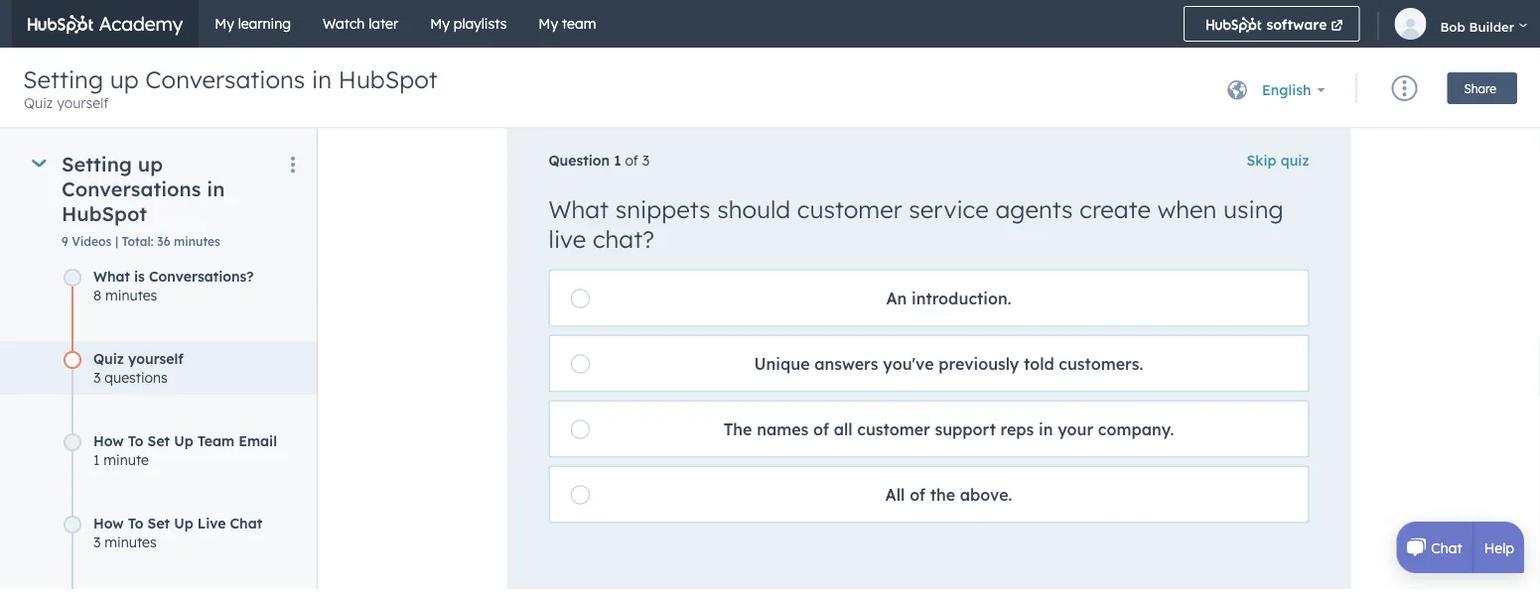 Task type: describe. For each thing, give the bounding box(es) containing it.
1822 completed list item
[[0, 267, 560, 351]]

live
[[549, 224, 586, 254]]

watch
[[323, 15, 365, 32]]

1 inside how to set up team email 1 minute
[[93, 451, 100, 468]]

yourself inside the setting up conversations in hubspot quiz yourself
[[57, 94, 109, 112]]

the names of all customer support reps in your company.
[[724, 420, 1174, 440]]

quiz yourself 3 questions
[[93, 350, 184, 386]]

share button
[[1448, 72, 1518, 104]]

skip quiz button
[[1247, 148, 1310, 172]]

all
[[886, 485, 905, 505]]

questions
[[105, 368, 168, 386]]

skip
[[1247, 151, 1277, 169]]

36
[[157, 234, 170, 249]]

create
[[1080, 194, 1151, 224]]

previously
[[939, 354, 1019, 374]]

unique
[[754, 354, 810, 374]]

question 1 of 3
[[549, 151, 650, 169]]

to for 3 minutes
[[128, 515, 144, 532]]

up for setting up conversations in hubspot quiz yourself
[[110, 65, 139, 94]]

All of the above. radio
[[549, 466, 1310, 524]]

an introduction.
[[886, 289, 1012, 308]]

my for my team
[[539, 15, 558, 32]]

how to set up team email 1 minute
[[93, 432, 277, 468]]

An introduction. radio
[[549, 270, 1310, 327]]

hubspot_logo image for software
[[1207, 17, 1263, 33]]

customer inside radio
[[857, 420, 930, 440]]

company.
[[1098, 420, 1174, 440]]

quiz inside quiz yourself 3 questions
[[93, 350, 124, 367]]

bob
[[1441, 18, 1466, 35]]

of for 3
[[625, 151, 639, 169]]

chat?
[[593, 224, 655, 254]]

3 inside how to set up live chat 3 minutes
[[93, 533, 101, 551]]

all
[[834, 420, 853, 440]]

academy
[[94, 12, 183, 36]]

minutes inside "what is conversations? 8 minutes"
[[105, 286, 157, 303]]

videos
[[72, 234, 112, 249]]

support
[[935, 420, 996, 440]]

all of the above.
[[886, 485, 1013, 505]]

up for live
[[174, 515, 193, 532]]

my learning
[[215, 15, 291, 32]]

snippets
[[616, 194, 711, 224]]

hubspot_logo image for academy
[[28, 15, 94, 34]]

chat inside how to set up live chat 3 minutes
[[230, 515, 262, 532]]

when
[[1158, 194, 1217, 224]]

3 inside quiz yourself 3 questions
[[93, 368, 101, 386]]

software
[[1263, 16, 1327, 33]]

how to set up live chat 3 minutes
[[93, 515, 262, 551]]

the
[[724, 420, 752, 440]]

the
[[930, 485, 956, 505]]

conversations for setting up conversations in hubspot
[[62, 176, 201, 201]]

my for my learning
[[215, 15, 234, 32]]

in for setting up conversations in hubspot quiz yourself
[[312, 65, 332, 94]]

in for setting up conversations in hubspot
[[207, 176, 225, 201]]

told
[[1024, 354, 1054, 374]]

my team link
[[523, 0, 612, 48]]

your
[[1058, 420, 1094, 440]]

skip quiz
[[1247, 151, 1310, 169]]

0 vertical spatial minutes
[[174, 234, 220, 249]]

english
[[1262, 81, 1312, 99]]

share
[[1464, 81, 1497, 96]]

my learning link
[[199, 0, 307, 48]]

conversations for setting up conversations in hubspot quiz yourself
[[145, 65, 305, 94]]

up for team
[[174, 432, 193, 449]]

1825 list item
[[0, 432, 560, 516]]

list containing what is conversations?
[[0, 267, 560, 590]]

help
[[1485, 540, 1515, 557]]

team
[[197, 432, 234, 449]]

8
[[93, 286, 101, 303]]

hubspot for setting up conversations in hubspot quiz yourself
[[339, 65, 438, 94]]

setting for setting up conversations in hubspot
[[62, 151, 132, 176]]

set for minutes
[[148, 515, 170, 532]]

setting for setting up conversations in hubspot quiz yourself
[[23, 65, 103, 94]]

using
[[1224, 194, 1284, 224]]

my for my playlists
[[430, 15, 450, 32]]

playlists
[[454, 15, 507, 32]]

you've
[[883, 354, 934, 374]]



Task type: locate. For each thing, give the bounding box(es) containing it.
up for setting up conversations in hubspot
[[138, 151, 163, 176]]

what inside "what is conversations? 8 minutes"
[[93, 267, 130, 285]]

2 horizontal spatial in
[[1039, 420, 1053, 440]]

0 vertical spatial setting
[[23, 65, 103, 94]]

0 horizontal spatial hubspot_logo image
[[28, 15, 94, 34]]

caret image
[[32, 159, 46, 167]]

1 vertical spatial 1
[[93, 451, 100, 468]]

1 horizontal spatial hubspot
[[339, 65, 438, 94]]

in inside the setting up conversations in hubspot
[[207, 176, 225, 201]]

9
[[62, 234, 68, 249]]

0 vertical spatial conversations
[[145, 65, 305, 94]]

hubspot
[[339, 65, 438, 94], [62, 201, 147, 226]]

watch later link
[[307, 0, 414, 48]]

how for minute
[[93, 432, 124, 449]]

0 horizontal spatial chat
[[230, 515, 262, 532]]

answers
[[815, 354, 879, 374]]

what is conversations? 8 minutes
[[93, 267, 254, 303]]

yourself down "academy"
[[57, 94, 109, 112]]

what
[[549, 194, 609, 224], [93, 267, 130, 285]]

1 horizontal spatial hubspot_logo image
[[1207, 17, 1263, 33]]

0 vertical spatial how
[[93, 432, 124, 449]]

1 set from the top
[[148, 432, 170, 449]]

builder
[[1470, 18, 1515, 35]]

up inside the setting up conversations in hubspot quiz yourself
[[110, 65, 139, 94]]

of for all
[[813, 420, 829, 440]]

up left team
[[174, 432, 193, 449]]

1826 list item
[[0, 514, 560, 590]]

in inside radio
[[1039, 420, 1053, 440]]

0 vertical spatial to
[[128, 432, 144, 449]]

of left all
[[813, 420, 829, 440]]

set for minute
[[148, 432, 170, 449]]

2 set from the top
[[148, 515, 170, 532]]

what inside what snippets should customer service agents create when using live chat?
[[549, 194, 609, 224]]

1 horizontal spatial of
[[813, 420, 829, 440]]

1 horizontal spatial my
[[430, 15, 450, 32]]

of inside the names of all customer support reps in your company. radio
[[813, 420, 829, 440]]

setting up caret icon
[[23, 65, 103, 94]]

navigation
[[199, 0, 1164, 48]]

english button
[[1249, 70, 1326, 110]]

hubspot up |
[[62, 201, 147, 226]]

later
[[369, 15, 398, 32]]

what for what snippets should customer service agents create when using live chat?
[[549, 194, 609, 224]]

my team
[[539, 15, 596, 32]]

my left playlists on the top left of the page
[[430, 15, 450, 32]]

set left live
[[148, 515, 170, 532]]

conversations up total:
[[62, 176, 201, 201]]

how inside how to set up team email 1 minute
[[93, 432, 124, 449]]

customer right should
[[797, 194, 902, 224]]

up
[[174, 432, 193, 449], [174, 515, 193, 532]]

names
[[757, 420, 809, 440]]

yourself
[[57, 94, 109, 112], [128, 350, 184, 367]]

0 vertical spatial up
[[110, 65, 139, 94]]

question
[[549, 151, 610, 169]]

1 horizontal spatial chat
[[1432, 540, 1463, 557]]

0 vertical spatial what
[[549, 194, 609, 224]]

to inside how to set up team email 1 minute
[[128, 432, 144, 449]]

yourself up questions
[[128, 350, 184, 367]]

The names of all customer support reps in your company. radio
[[549, 401, 1310, 458]]

minutes down is
[[105, 286, 157, 303]]

0 vertical spatial hubspot
[[339, 65, 438, 94]]

up inside how to set up team email 1 minute
[[174, 432, 193, 449]]

1 horizontal spatial 1
[[614, 151, 621, 169]]

conversations inside the setting up conversations in hubspot
[[62, 176, 201, 201]]

0 vertical spatial chat
[[230, 515, 262, 532]]

what snippets should customer service agents create when using live chat?
[[549, 194, 1284, 254]]

to
[[128, 432, 144, 449], [128, 515, 144, 532]]

up down "academy"
[[110, 65, 139, 94]]

conversations
[[145, 65, 305, 94], [62, 176, 201, 201]]

reps
[[1001, 420, 1034, 440]]

in
[[312, 65, 332, 94], [207, 176, 225, 201], [1039, 420, 1053, 440]]

hubspot for setting up conversations in hubspot
[[62, 201, 147, 226]]

chat right live
[[230, 515, 262, 532]]

2 vertical spatial minutes
[[105, 533, 157, 551]]

0 vertical spatial in
[[312, 65, 332, 94]]

how inside how to set up live chat 3 minutes
[[93, 515, 124, 532]]

3
[[642, 151, 650, 169], [93, 368, 101, 386], [93, 533, 101, 551]]

chat
[[230, 515, 262, 532], [1432, 540, 1463, 557]]

1 vertical spatial minutes
[[105, 286, 157, 303]]

1 horizontal spatial in
[[312, 65, 332, 94]]

2 vertical spatial in
[[1039, 420, 1053, 440]]

1 vertical spatial set
[[148, 515, 170, 532]]

to up the minute
[[128, 432, 144, 449]]

what down question
[[549, 194, 609, 224]]

up inside the setting up conversations in hubspot
[[138, 151, 163, 176]]

1 left the minute
[[93, 451, 100, 468]]

conversations down my learning link
[[145, 65, 305, 94]]

bob builder
[[1441, 18, 1515, 35]]

2 horizontal spatial my
[[539, 15, 558, 32]]

1 up from the top
[[174, 432, 193, 449]]

9 videos | total: 36 minutes
[[62, 234, 220, 249]]

of inside all of the above. radio
[[910, 485, 926, 505]]

minute
[[104, 451, 149, 468]]

1 vertical spatial how
[[93, 515, 124, 532]]

to down the minute
[[128, 515, 144, 532]]

0 vertical spatial up
[[174, 432, 193, 449]]

Unique answers you've previously told customers. radio
[[549, 335, 1310, 393]]

1 vertical spatial setting
[[62, 151, 132, 176]]

0 horizontal spatial of
[[625, 151, 639, 169]]

hubspot_logo image
[[28, 15, 94, 34], [1207, 17, 1263, 33]]

quiz up questions
[[93, 350, 124, 367]]

1 vertical spatial up
[[138, 151, 163, 176]]

total:
[[122, 234, 153, 249]]

1 vertical spatial customer
[[857, 420, 930, 440]]

in right reps
[[1039, 420, 1053, 440]]

1 how from the top
[[93, 432, 124, 449]]

2 horizontal spatial of
[[910, 485, 926, 505]]

how down the minute
[[93, 515, 124, 532]]

0 vertical spatial of
[[625, 151, 639, 169]]

service
[[909, 194, 989, 224]]

what for what is conversations? 8 minutes
[[93, 267, 130, 285]]

set inside how to set up team email 1 minute
[[148, 432, 170, 449]]

1 vertical spatial in
[[207, 176, 225, 201]]

1 horizontal spatial what
[[549, 194, 609, 224]]

setting up conversations in hubspot quiz yourself
[[23, 65, 438, 112]]

minutes inside how to set up live chat 3 minutes
[[105, 533, 157, 551]]

2 how from the top
[[93, 515, 124, 532]]

1 vertical spatial quiz
[[93, 350, 124, 367]]

my
[[215, 15, 234, 32], [430, 15, 450, 32], [539, 15, 558, 32]]

hubspot down the later
[[339, 65, 438, 94]]

setting inside the setting up conversations in hubspot
[[62, 151, 132, 176]]

unique answers you've previously told customers.
[[754, 354, 1144, 374]]

2 my from the left
[[430, 15, 450, 32]]

quiz up caret icon
[[24, 94, 53, 112]]

set up the minute
[[148, 432, 170, 449]]

how up the minute
[[93, 432, 124, 449]]

1 my from the left
[[215, 15, 234, 32]]

2 up from the top
[[174, 515, 193, 532]]

2 vertical spatial 3
[[93, 533, 101, 551]]

1 horizontal spatial quiz
[[93, 350, 124, 367]]

customers.
[[1059, 354, 1144, 374]]

1 vertical spatial of
[[813, 420, 829, 440]]

of
[[625, 151, 639, 169], [813, 420, 829, 440], [910, 485, 926, 505]]

0 horizontal spatial what
[[93, 267, 130, 285]]

setting inside the setting up conversations in hubspot quiz yourself
[[23, 65, 103, 94]]

my left team
[[539, 15, 558, 32]]

setting
[[23, 65, 103, 94], [62, 151, 132, 176]]

customer inside what snippets should customer service agents create when using live chat?
[[797, 194, 902, 224]]

is
[[134, 267, 145, 285]]

1 vertical spatial up
[[174, 515, 193, 532]]

list
[[0, 267, 560, 590]]

yourself inside quiz yourself 3 questions
[[128, 350, 184, 367]]

above.
[[960, 485, 1013, 505]]

my playlists
[[430, 15, 507, 32]]

to for 1 minute
[[128, 432, 144, 449]]

0 vertical spatial customer
[[797, 194, 902, 224]]

setting up conversations in hubspot
[[62, 151, 225, 226]]

1 vertical spatial chat
[[1432, 540, 1463, 557]]

up inside how to set up live chat 3 minutes
[[174, 515, 193, 532]]

quiz
[[1281, 151, 1310, 169]]

3 my from the left
[[539, 15, 558, 32]]

3668 list item
[[0, 349, 560, 434]]

0 vertical spatial 3
[[642, 151, 650, 169]]

2 to from the top
[[128, 515, 144, 532]]

introduction.
[[912, 289, 1012, 308]]

bob builder button
[[1385, 0, 1541, 48]]

1
[[614, 151, 621, 169], [93, 451, 100, 468]]

0 horizontal spatial quiz
[[24, 94, 53, 112]]

watch later
[[323, 15, 398, 32]]

customer right all
[[857, 420, 930, 440]]

my playlists link
[[414, 0, 523, 48]]

1 right question
[[614, 151, 621, 169]]

0 horizontal spatial 1
[[93, 451, 100, 468]]

set
[[148, 432, 170, 449], [148, 515, 170, 532]]

of right the 'all'
[[910, 485, 926, 505]]

1 vertical spatial to
[[128, 515, 144, 532]]

in down 'watch'
[[312, 65, 332, 94]]

conversations?
[[149, 267, 254, 285]]

hubspot inside the setting up conversations in hubspot quiz yourself
[[339, 65, 438, 94]]

up up 9 videos | total: 36 minutes
[[138, 151, 163, 176]]

hubspot inside the setting up conversations in hubspot
[[62, 201, 147, 226]]

1 to from the top
[[128, 432, 144, 449]]

chat left help
[[1432, 540, 1463, 557]]

how for minutes
[[93, 515, 124, 532]]

quiz
[[24, 94, 53, 112], [93, 350, 124, 367]]

how
[[93, 432, 124, 449], [93, 515, 124, 532]]

0 vertical spatial 1
[[614, 151, 621, 169]]

0 vertical spatial yourself
[[57, 94, 109, 112]]

1 vertical spatial conversations
[[62, 176, 201, 201]]

0 vertical spatial quiz
[[24, 94, 53, 112]]

0 horizontal spatial in
[[207, 176, 225, 201]]

|
[[115, 234, 118, 249]]

learning
[[238, 15, 291, 32]]

minutes down the minute
[[105, 533, 157, 551]]

of right question
[[625, 151, 639, 169]]

1 vertical spatial hubspot
[[62, 201, 147, 226]]

0 horizontal spatial hubspot
[[62, 201, 147, 226]]

customer
[[797, 194, 902, 224], [857, 420, 930, 440]]

1 vertical spatial what
[[93, 267, 130, 285]]

1 vertical spatial 3
[[93, 368, 101, 386]]

minutes
[[174, 234, 220, 249], [105, 286, 157, 303], [105, 533, 157, 551]]

live
[[197, 515, 226, 532]]

1 vertical spatial yourself
[[128, 350, 184, 367]]

0 horizontal spatial my
[[215, 15, 234, 32]]

up left live
[[174, 515, 193, 532]]

to inside how to set up live chat 3 minutes
[[128, 515, 144, 532]]

up
[[110, 65, 139, 94], [138, 151, 163, 176]]

setting right caret icon
[[62, 151, 132, 176]]

minutes right 36
[[174, 234, 220, 249]]

agents
[[996, 194, 1073, 224]]

2 vertical spatial of
[[910, 485, 926, 505]]

email
[[239, 432, 277, 449]]

0 vertical spatial set
[[148, 432, 170, 449]]

what up 8
[[93, 267, 130, 285]]

in inside the setting up conversations in hubspot quiz yourself
[[312, 65, 332, 94]]

quiz inside the setting up conversations in hubspot quiz yourself
[[24, 94, 53, 112]]

in up conversations?
[[207, 176, 225, 201]]

navigation containing my learning
[[199, 0, 1164, 48]]

1 horizontal spatial yourself
[[128, 350, 184, 367]]

team
[[562, 15, 596, 32]]

an
[[886, 289, 907, 308]]

0 horizontal spatial yourself
[[57, 94, 109, 112]]

set inside how to set up live chat 3 minutes
[[148, 515, 170, 532]]

should
[[717, 194, 791, 224]]

my left learning
[[215, 15, 234, 32]]

conversations inside the setting up conversations in hubspot quiz yourself
[[145, 65, 305, 94]]



Task type: vqa. For each thing, say whether or not it's contained in the screenshot.
Provide
no



